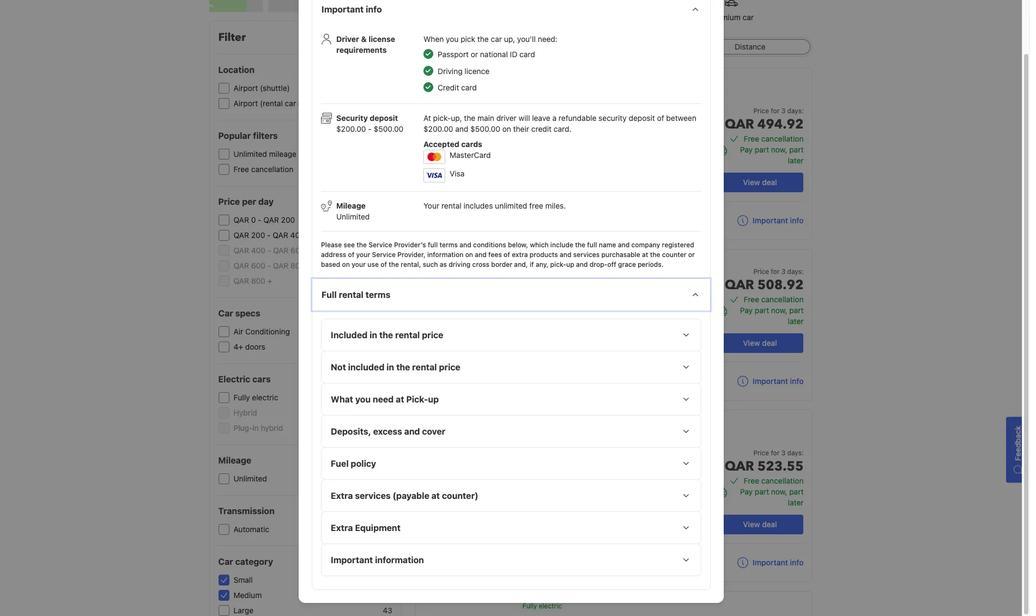Task type: vqa. For each thing, say whether or not it's contained in the screenshot.
second 10:00 from right
no



Task type: locate. For each thing, give the bounding box(es) containing it.
free down qar 494.92
[[744, 134, 759, 143]]

0 vertical spatial shuttle
[[520, 183, 542, 191]]

pay for qar 494.92
[[740, 145, 753, 154]]

extra for extra equipment
[[331, 523, 353, 533]]

3 for qar 494.92
[[781, 107, 785, 115]]

pick- right any,
[[550, 260, 566, 269]]

2 vertical spatial view deal button
[[716, 515, 804, 535]]

0 for qar 600
[[388, 246, 392, 255]]

3 up qar 508.92
[[781, 268, 785, 276]]

2 left pick- at bottom left
[[388, 393, 392, 402]]

1 horizontal spatial mileage
[[336, 201, 365, 210]]

airport down airport (shuttle) at the left of the page
[[234, 99, 258, 108]]

product card group containing qar 508.92
[[415, 249, 817, 401]]

seats for 5 seats
[[540, 283, 558, 292]]

large down 'medium'
[[234, 606, 253, 615]]

or for economy chevrolet spark or similar
[[622, 101, 628, 109]]

0 vertical spatial mileage
[[336, 201, 365, 210]]

1 vertical spatial pay
[[740, 306, 753, 315]]

full left name
[[587, 241, 597, 249]]

norman y. mineta san jose international airport button
[[520, 332, 693, 341]]

1 supplied by dollar image from the top
[[424, 373, 458, 390]]

up, up "id"
[[504, 34, 515, 44]]

important info inside dropdown button
[[321, 4, 382, 14]]

pick-
[[433, 113, 451, 123], [550, 260, 566, 269]]

0 vertical spatial car
[[743, 13, 754, 22]]

information up 6
[[375, 555, 424, 565]]

2 supplied by dollar image from the top
[[424, 555, 458, 571]]

at inside the what you need at pick-up dropdown button
[[395, 394, 404, 404]]

2 27 from the top
[[384, 474, 392, 483]]

2 extra from the top
[[331, 523, 353, 533]]

automatic right security
[[628, 122, 664, 131]]

or for intermediate nissan sentra or similar
[[635, 443, 642, 451]]

2 pay part now, part later from the top
[[740, 306, 804, 326]]

nissan
[[591, 443, 611, 451]]

shuttle inside norman y. mineta san jose international airport shuttle bus
[[520, 344, 542, 352]]

view for qar 508.92
[[743, 338, 760, 348]]

0 horizontal spatial large
[[234, 606, 253, 615]]

pick- inside at pick-up, the main driver will leave a refundable security deposit of between $200.00 and $500.00 on their credit card .
[[433, 113, 451, 123]]

or inside economy hyundai accent or similar
[[621, 262, 628, 270]]

large
[[538, 480, 558, 489], [234, 606, 253, 615]]

2 view from the top
[[743, 338, 760, 348]]

up inside the please see the service provider's full terms and conditions below, which include the full name and company registered address of your service provider, information on and fees of extra products and services purchasable at the counter or based on your use of the rental, such as driving cross border and, if any, pick-up and drop-off grace periods.
[[566, 260, 574, 269]]

price inside not included in the rental price dropdown button
[[439, 362, 460, 372]]

2 vertical spatial view deal
[[743, 520, 777, 529]]

0 horizontal spatial pick-
[[433, 113, 451, 123]]

1 vertical spatial supplied by dollar image
[[424, 555, 458, 571]]

at inside the please see the service provider's full terms and conditions below, which include the full name and company registered address of your service provider, information on and fees of extra products and services purchasable at the counter or based on your use of the rental, such as driving cross border and, if any, pick-up and drop-off grace periods.
[[642, 251, 648, 259]]

deal for qar 494.92
[[762, 178, 777, 187]]

your rental includes unlimited free mile s.
[[423, 201, 566, 210]]

0 horizontal spatial qar 400
[[234, 246, 265, 255]]

premium
[[709, 13, 741, 22]]

days: for qar 494.92
[[787, 107, 804, 115]]

the inside at pick-up, the main driver will leave a refundable security deposit of between $200.00 and $500.00 on their credit card .
[[464, 113, 475, 123]]

2 view deal button from the top
[[716, 334, 804, 353]]

similar inside the intermediate nissan sentra or similar
[[643, 443, 663, 451]]

hybrid
[[261, 423, 283, 433]]

in
[[369, 330, 377, 340], [386, 362, 394, 372], [253, 423, 259, 433]]

important info
[[321, 4, 382, 14], [753, 216, 804, 225], [753, 377, 804, 386], [753, 558, 804, 567]]

0 horizontal spatial unlimited mileage
[[234, 149, 296, 159]]

0 vertical spatial at
[[642, 251, 648, 259]]

qar 400 down qar 200 - qar 400
[[234, 246, 265, 255]]

4 seats
[[533, 122, 559, 131]]

1 deposit from the left
[[369, 113, 398, 123]]

2 deposit from the left
[[628, 113, 655, 123]]

1 bus from the top
[[544, 183, 555, 191]]

info inside dropdown button
[[365, 4, 382, 14]]

the right the see on the top of page
[[356, 241, 367, 249]]

1 3 from the top
[[781, 107, 785, 115]]

2 vertical spatial important info button
[[737, 558, 804, 568]]

2 green tick image from the top
[[423, 66, 433, 76]]

services up equipment
[[355, 491, 390, 501]]

in for hybrid
[[253, 423, 259, 433]]

pick- inside the please see the service provider's full terms and conditions below, which include the full name and company registered address of your service provider, information on and fees of extra products and services purchasable at the counter or based on your use of the rental, such as driving cross border and, if any, pick-up and drop-off grace periods.
[[550, 260, 566, 269]]

3 0 from the top
[[388, 276, 392, 286]]

days: inside the price for 3 days: qar 523.55
[[787, 449, 804, 457]]

0 vertical spatial for
[[771, 107, 779, 115]]

qar 494.92
[[725, 116, 804, 134]]

0 vertical spatial 27
[[384, 327, 392, 336]]

3 inside price for 3 days: qar 508.92
[[781, 268, 785, 276]]

green tick image
[[423, 82, 433, 92]]

similar inside economy chevrolet spark or similar
[[630, 101, 650, 109]]

price inside the price for 3 days: qar 523.55
[[753, 449, 769, 457]]

price inside included in the rental price "dropdown button"
[[422, 330, 443, 340]]

pay down qar 494.92
[[740, 145, 753, 154]]

3 pay from the top
[[740, 487, 753, 496]]

for inside price for 3 days: qar 494.92
[[771, 107, 779, 115]]

2 vertical spatial in
[[253, 423, 259, 433]]

bus up mile
[[544, 183, 555, 191]]

1 $200.00 from the left
[[336, 124, 366, 133]]

0 vertical spatial filters
[[372, 32, 392, 41]]

rental right your
[[441, 201, 461, 210]]

fees
[[488, 251, 502, 259]]

your
[[356, 251, 370, 259], [351, 260, 365, 269]]

up up the cover
[[428, 394, 439, 404]]

extra equipment
[[331, 523, 400, 533]]

$200.00 down security
[[336, 124, 366, 133]]

qar 800 down qar 400 - qar 600
[[273, 261, 305, 270]]

1 vertical spatial on
[[465, 251, 473, 259]]

car inside important information region
[[491, 34, 502, 44]]

3 important info button from the top
[[737, 558, 804, 568]]

mileage inside mileage unlimited
[[336, 201, 365, 210]]

0 vertical spatial similar
[[630, 101, 650, 109]]

large down intermediate
[[538, 480, 558, 489]]

1 vertical spatial electric
[[539, 602, 562, 610]]

1 vertical spatial qar 200
[[234, 231, 265, 240]]

0 vertical spatial supplied by dollar image
[[424, 373, 458, 390]]

0 horizontal spatial $200.00
[[336, 124, 366, 133]]

2 seats from the top
[[540, 283, 558, 292]]

services inside the please see the service provider's full terms and conditions below, which include the full name and company registered address of your service provider, information on and fees of extra products and services purchasable at the counter or based on your use of the rental, such as driving cross border and, if any, pick-up and drop-off grace periods.
[[573, 251, 599, 259]]

0 vertical spatial up,
[[504, 34, 515, 44]]

information up as
[[427, 251, 463, 259]]

1 vertical spatial shuttle
[[520, 344, 542, 352]]

3 inside price for 3 days: qar 494.92
[[781, 107, 785, 115]]

3 inside the price for 3 days: qar 523.55
[[781, 449, 785, 457]]

off
[[607, 260, 616, 269]]

border
[[491, 260, 512, 269]]

0 horizontal spatial bag
[[560, 480, 574, 489]]

1 green tick image from the top
[[423, 49, 433, 59]]

important info button
[[312, 0, 710, 25]]

car left category
[[218, 557, 233, 567]]

important info for important info button corresponding to qar 494.92
[[753, 216, 804, 225]]

by
[[432, 42, 441, 51]]

plug-
[[234, 423, 253, 433]]

2 horizontal spatial at
[[642, 251, 648, 259]]

0 vertical spatial airport
[[234, 83, 258, 93]]

product card group
[[415, 68, 817, 240], [415, 249, 817, 401], [415, 410, 817, 583]]

3 pay part now, part later from the top
[[740, 487, 804, 507]]

economy for economy hyundai accent or similar
[[520, 258, 569, 273]]

car left specs
[[218, 308, 233, 318]]

2 bag from the left
[[655, 480, 668, 489]]

1 for from the top
[[771, 107, 779, 115]]

now, for qar 508.92
[[771, 306, 787, 315]]

deposit inside at pick-up, the main driver will leave a refundable security deposit of between $200.00 and $500.00 on their credit card .
[[628, 113, 655, 123]]

bus down y.
[[544, 344, 555, 352]]

2 horizontal spatial on
[[502, 124, 511, 133]]

1 view deal button from the top
[[716, 173, 804, 192]]

1 horizontal spatial deposit
[[628, 113, 655, 123]]

extra
[[512, 251, 528, 259]]

fuel
[[331, 459, 348, 469]]

0 vertical spatial qar 200
[[263, 215, 295, 225]]

price
[[422, 330, 443, 340], [439, 362, 460, 372]]

pay part now, part later down the qar 523.55
[[740, 487, 804, 507]]

1 vertical spatial green tick image
[[423, 66, 433, 76]]

1 vertical spatial view
[[743, 338, 760, 348]]

0 vertical spatial on
[[502, 124, 511, 133]]

1 horizontal spatial you
[[446, 34, 458, 44]]

mileage down popular filters
[[269, 149, 296, 159]]

or down 'purchasable'
[[621, 262, 628, 270]]

and inside at pick-up, the main driver will leave a refundable security deposit of between $200.00 and $500.00 on their credit card .
[[455, 124, 468, 133]]

view deal for qar 508.92
[[743, 338, 777, 348]]

2 bus from the top
[[544, 344, 555, 352]]

bus inside norman y. mineta san jose international airport shuttle bus
[[544, 344, 555, 352]]

in for the
[[369, 330, 377, 340]]

free down qar 508.92
[[744, 295, 759, 304]]

please see the service provider's full terms and conditions below, which include the full name and company registered address of your service provider, information on and fees of extra products and services purchasable at the counter or based on your use of the rental, such as driving cross border and, if any, pick-up and drop-off grace periods.
[[321, 241, 695, 269]]

extra down fuel
[[331, 491, 353, 501]]

1 vertical spatial automatic
[[628, 283, 664, 292]]

1 days: from the top
[[787, 107, 804, 115]]

dialog
[[285, 0, 737, 616]]

2 $200.00 from the left
[[423, 124, 453, 133]]

0 vertical spatial view
[[743, 178, 760, 187]]

intermediate
[[520, 440, 588, 455]]

fuel policy
[[331, 459, 376, 469]]

at inside extra services (payable at counter) dropdown button
[[431, 491, 440, 501]]

1 vertical spatial seats
[[540, 283, 558, 292]]

0 vertical spatial later
[[788, 156, 804, 165]]

qar 600 up qar 800 +
[[234, 261, 265, 270]]

0 vertical spatial pay
[[740, 145, 753, 154]]

pay part now, part later down qar 494.92
[[740, 145, 804, 165]]

airport right the international
[[668, 332, 693, 341]]

card down driving licence
[[461, 83, 477, 92]]

2 economy from the top
[[520, 258, 569, 273]]

view for qar 494.92
[[743, 178, 760, 187]]

price for qar 523.55
[[753, 449, 769, 457]]

includes
[[463, 201, 493, 210]]

you inside dropdown button
[[355, 394, 370, 404]]

the inside dropdown button
[[396, 362, 410, 372]]

0 vertical spatial unlimited mileage
[[234, 149, 296, 159]]

1 vertical spatial you
[[355, 394, 370, 404]]

of left between
[[657, 113, 664, 123]]

car
[[743, 13, 754, 22], [491, 34, 502, 44], [285, 99, 296, 108]]

1 horizontal spatial fully electric
[[523, 602, 562, 610]]

qar 0
[[234, 215, 256, 225]]

2 vertical spatial deal
[[762, 520, 777, 529]]

1 $500.00 from the left
[[373, 124, 403, 133]]

view deal for qar 494.92
[[743, 178, 777, 187]]

27 up extra services (payable at counter)
[[384, 474, 392, 483]]

cars
[[252, 374, 271, 384]]

2 vertical spatial for
[[771, 449, 779, 457]]

in left the hybrid
[[253, 423, 259, 433]]

information inside the please see the service provider's full terms and conditions below, which include the full name and company registered address of your service provider, information on and fees of extra products and services purchasable at the counter or based on your use of the rental, such as driving cross border and, if any, pick-up and drop-off grace periods.
[[427, 251, 463, 259]]

security
[[336, 113, 368, 123]]

3 for from the top
[[771, 449, 779, 457]]

registered
[[662, 241, 694, 249]]

credit
[[531, 124, 551, 133]]

3 view deal from the top
[[743, 520, 777, 529]]

1 vertical spatial for
[[771, 268, 779, 276]]

card down a
[[553, 124, 569, 133]]

2 later from the top
[[788, 317, 804, 326]]

2 days: from the top
[[787, 268, 804, 276]]

1 vertical spatial unlimited mileage
[[533, 313, 596, 323]]

clear
[[342, 32, 360, 41]]

days: inside price for 3 days: qar 508.92
[[787, 268, 804, 276]]

terms inside dropdown button
[[365, 290, 390, 300]]

3 view from the top
[[743, 520, 760, 529]]

1 vertical spatial airport
[[234, 99, 258, 108]]

price up qar 508.92
[[753, 268, 769, 276]]

1 view deal from the top
[[743, 178, 777, 187]]

0 for qar 800
[[388, 261, 392, 270]]

0 vertical spatial green tick image
[[423, 49, 433, 59]]

1 vertical spatial bus
[[544, 344, 555, 352]]

view deal
[[743, 178, 777, 187], [743, 338, 777, 348], [743, 520, 777, 529]]

electric
[[218, 374, 250, 384]]

0 vertical spatial now,
[[771, 145, 787, 154]]

3 days: from the top
[[787, 449, 804, 457]]

car right premium
[[743, 13, 754, 22]]

at left counter)
[[431, 491, 440, 501]]

1 vertical spatial fully electric
[[523, 602, 562, 610]]

service down 14
[[368, 241, 392, 249]]

3 up qar 494.92
[[781, 107, 785, 115]]

terms
[[439, 241, 458, 249], [365, 290, 390, 300]]

1 down sentra
[[628, 480, 632, 489]]

now, down qar 508.92
[[771, 306, 787, 315]]

deposits, excess and cover button
[[321, 416, 701, 447]]

full up such
[[428, 241, 437, 249]]

in down 22
[[386, 362, 394, 372]]

2 deal from the top
[[762, 338, 777, 348]]

5 0 from the top
[[388, 423, 392, 433]]

0 vertical spatial your
[[356, 251, 370, 259]]

later down the qar 523.55
[[788, 498, 804, 507]]

14
[[384, 231, 392, 240]]

policy
[[350, 459, 376, 469]]

0 vertical spatial automatic
[[628, 122, 664, 131]]

0 horizontal spatial in
[[253, 423, 259, 433]]

terms down use
[[365, 290, 390, 300]]

airport (shuttle)
[[234, 83, 290, 93]]

in inside dropdown button
[[386, 362, 394, 372]]

2 pay from the top
[[740, 306, 753, 315]]

pay
[[740, 145, 753, 154], [740, 306, 753, 315], [740, 487, 753, 496]]

deposit
[[369, 113, 398, 123], [628, 113, 655, 123]]

-
[[368, 124, 371, 133], [258, 215, 261, 225], [267, 231, 271, 240], [267, 246, 271, 255], [267, 261, 271, 270]]

1 horizontal spatial full
[[587, 241, 597, 249]]

for for qar 523.55
[[771, 449, 779, 457]]

1 important info button from the top
[[737, 215, 804, 226]]

3 now, from the top
[[771, 487, 787, 496]]

shuttle down the norman
[[520, 344, 542, 352]]

1 pay part now, part later from the top
[[740, 145, 804, 165]]

0 vertical spatial qar 400
[[273, 231, 305, 240]]

mileage up the see on the top of page
[[336, 201, 365, 210]]

below,
[[508, 241, 528, 249]]

green tick image
[[423, 49, 433, 59], [423, 66, 433, 76]]

1 1 from the left
[[533, 480, 536, 489]]

free for qar 508.92
[[744, 295, 759, 304]]

3 27 from the top
[[384, 525, 392, 534]]

0 vertical spatial pick-
[[433, 113, 451, 123]]

qar 800 left +
[[234, 276, 265, 286]]

similar for qar 523.55
[[643, 443, 663, 451]]

1 vertical spatial pick-
[[550, 260, 566, 269]]

pick
[[460, 34, 475, 44]]

automatic down periods.
[[628, 283, 664, 292]]

27 up 22
[[384, 327, 392, 336]]

view deal button for qar 523.55
[[716, 515, 804, 535]]

0 horizontal spatial deposit
[[369, 113, 398, 123]]

1 product card group from the top
[[415, 68, 817, 240]]

requirements
[[336, 45, 386, 54]]

information inside dropdown button
[[375, 555, 424, 565]]

in inside "dropdown button"
[[369, 330, 377, 340]]

at
[[642, 251, 648, 259], [395, 394, 404, 404], [431, 491, 440, 501]]

your up use
[[356, 251, 370, 259]]

similar right sentra
[[643, 443, 663, 451]]

mileage down plug-
[[218, 456, 251, 465]]

0 vertical spatial extra
[[331, 491, 353, 501]]

price
[[753, 107, 769, 115], [218, 197, 240, 207], [753, 268, 769, 276], [753, 449, 769, 457]]

2 horizontal spatial car
[[743, 13, 754, 22]]

similar
[[630, 101, 650, 109], [629, 262, 650, 270], [643, 443, 663, 451]]

1 horizontal spatial in
[[369, 330, 377, 340]]

0 horizontal spatial mileage
[[269, 149, 296, 159]]

airport (rental car center)
[[234, 99, 323, 108]]

+
[[267, 276, 272, 286]]

for inside price for 3 days: qar 508.92
[[771, 268, 779, 276]]

you inside important information region
[[446, 34, 458, 44]]

qar 400 up qar 400 - qar 600
[[273, 231, 305, 240]]

up inside dropdown button
[[428, 394, 439, 404]]

unlimited mileage down popular filters
[[234, 149, 296, 159]]

the left main
[[464, 113, 475, 123]]

and
[[455, 124, 468, 133], [459, 241, 471, 249], [618, 241, 629, 249], [475, 251, 486, 259], [559, 251, 571, 259], [576, 260, 588, 269], [404, 427, 420, 436]]

1 economy from the top
[[520, 98, 569, 112]]

3 deal from the top
[[762, 520, 777, 529]]

rental right full at left top
[[338, 290, 363, 300]]

27 up important information
[[384, 525, 392, 534]]

equipment
[[355, 523, 400, 533]]

1 bag from the left
[[560, 480, 574, 489]]

free cancellation down qar 494.92
[[744, 134, 804, 143]]

qar 600 - qar 800
[[234, 261, 305, 270]]

free cancellation for qar 494.92
[[744, 134, 804, 143]]

free cancellation down qar 508.92
[[744, 295, 804, 304]]

economy chevrolet spark or similar
[[520, 98, 650, 112]]

green tick image for passport or national id card
[[423, 49, 433, 59]]

$200.00 down the at
[[423, 124, 453, 133]]

mileage for mileage unlimited
[[336, 201, 365, 210]]

service
[[368, 241, 392, 249], [372, 251, 395, 259]]

1 view from the top
[[743, 178, 760, 187]]

.
[[569, 124, 571, 133]]

price inside price for 3 days: qar 494.92
[[753, 107, 769, 115]]

2 car from the top
[[218, 557, 233, 567]]

1 vertical spatial economy
[[520, 258, 569, 273]]

sort by
[[415, 42, 441, 51]]

days: inside price for 3 days: qar 494.92
[[787, 107, 804, 115]]

pay for qar 523.55
[[740, 487, 753, 496]]

or right spark
[[622, 101, 628, 109]]

terms up as
[[439, 241, 458, 249]]

popular
[[218, 131, 251, 141]]

free cancellation for qar 508.92
[[744, 295, 804, 304]]

automatic down transmission
[[234, 525, 269, 534]]

2 product card group from the top
[[415, 249, 817, 401]]

or right sentra
[[635, 443, 642, 451]]

important info for second important info button
[[753, 377, 804, 386]]

1 horizontal spatial car
[[491, 34, 502, 44]]

deal for qar 508.92
[[762, 338, 777, 348]]

1 vertical spatial days:
[[787, 268, 804, 276]]

unlimited up transmission
[[234, 474, 267, 483]]

mileage
[[269, 149, 296, 159], [568, 313, 596, 323]]

2 now, from the top
[[771, 306, 787, 315]]

0 vertical spatial large
[[538, 480, 558, 489]]

on right "based"
[[342, 260, 350, 269]]

1 deal from the top
[[762, 178, 777, 187]]

0 for hybrid
[[388, 423, 392, 433]]

3 later from the top
[[788, 498, 804, 507]]

car for car specs
[[218, 308, 233, 318]]

0 horizontal spatial information
[[375, 555, 424, 565]]

rental inside dropdown button
[[338, 290, 363, 300]]

sort
[[415, 42, 430, 51]]

pay for qar 508.92
[[740, 306, 753, 315]]

national
[[480, 50, 508, 59]]

qar 600 up the qar 600 - qar 800
[[273, 246, 305, 255]]

car inside premium car button
[[743, 13, 754, 22]]

important info for important info button corresponding to qar 523.55
[[753, 558, 804, 567]]

(payable
[[392, 491, 429, 501]]

mileage unlimited
[[336, 201, 369, 221]]

at down company
[[642, 251, 648, 259]]

3 3 from the top
[[781, 449, 785, 457]]

cancellation down qar 494.92
[[761, 134, 804, 143]]

1 horizontal spatial qar 600
[[273, 246, 305, 255]]

2 $500.00 from the left
[[470, 124, 500, 133]]

price up qar 494.92
[[753, 107, 769, 115]]

1 vertical spatial similar
[[629, 262, 650, 270]]

0 horizontal spatial fully electric
[[234, 393, 278, 402]]

2 1 from the left
[[628, 480, 632, 489]]

1 car from the top
[[218, 308, 233, 318]]

for inside the price for 3 days: qar 523.55
[[771, 449, 779, 457]]

1 0 from the top
[[388, 246, 392, 255]]

1 horizontal spatial mileage
[[568, 313, 596, 323]]

you
[[446, 34, 458, 44], [355, 394, 370, 404]]

accent
[[598, 262, 619, 270]]

rental
[[441, 201, 461, 210], [338, 290, 363, 300], [395, 330, 420, 340], [412, 362, 437, 372]]

2 2 from the top
[[388, 393, 392, 402]]

fully
[[234, 393, 250, 402], [523, 602, 537, 610]]

services up hyundai
[[573, 251, 599, 259]]

price inside price for 3 days: qar 508.92
[[753, 268, 769, 276]]

2 3 from the top
[[781, 268, 785, 276]]

1 extra from the top
[[331, 491, 353, 501]]

cancellation down the qar 523.55
[[761, 476, 804, 486]]

or inside the intermediate nissan sentra or similar
[[635, 443, 642, 451]]

1 vertical spatial 27
[[384, 474, 392, 483]]

similar right spark
[[630, 101, 650, 109]]

1 2 from the top
[[388, 99, 392, 108]]

for up qar 494.92
[[771, 107, 779, 115]]

(rental
[[260, 99, 283, 108]]

extra inside extra services (payable at counter) dropdown button
[[331, 491, 353, 501]]

full rental terms
[[321, 290, 390, 300]]

feedback button
[[1006, 417, 1030, 483]]

0 horizontal spatial on
[[342, 260, 350, 269]]

1 vertical spatial terms
[[365, 290, 390, 300]]

pay down qar 508.92
[[740, 306, 753, 315]]

chevrolet
[[571, 101, 601, 109]]

0 vertical spatial fully electric
[[234, 393, 278, 402]]

0 vertical spatial deal
[[762, 178, 777, 187]]

1 horizontal spatial pick-
[[550, 260, 566, 269]]

1 now, from the top
[[771, 145, 787, 154]]

2
[[388, 99, 392, 108], [388, 393, 392, 402]]

4 0 from the top
[[388, 408, 392, 417]]

view for qar 523.55
[[743, 520, 760, 529]]

later down qar 508.92
[[788, 317, 804, 326]]

at
[[423, 113, 431, 123]]

extra inside extra equipment "dropdown button"
[[331, 523, 353, 533]]

2 for from the top
[[771, 268, 779, 276]]

3 view deal button from the top
[[716, 515, 804, 535]]

2 view deal from the top
[[743, 338, 777, 348]]

1 horizontal spatial 1
[[628, 480, 632, 489]]

at for what you need at pick-up
[[395, 394, 404, 404]]

1 vertical spatial pay part now, part later
[[740, 306, 804, 326]]

info
[[365, 4, 382, 14], [790, 216, 804, 225], [790, 377, 804, 386], [790, 558, 804, 567]]

pick- right the at
[[433, 113, 451, 123]]

3 for qar 508.92
[[781, 268, 785, 276]]

or for economy hyundai accent or similar
[[621, 262, 628, 270]]

cancellation for qar 494.92
[[761, 134, 804, 143]]

now,
[[771, 145, 787, 154], [771, 306, 787, 315], [771, 487, 787, 496]]

now, for qar 494.92
[[771, 145, 787, 154]]

car for car category
[[218, 557, 233, 567]]

2 for fully electric
[[388, 393, 392, 402]]

1 seats from the top
[[540, 122, 559, 131]]

free for qar 494.92
[[744, 134, 759, 143]]

green tick image up green tick image
[[423, 66, 433, 76]]

license
[[368, 34, 395, 44]]

periods.
[[637, 260, 663, 269]]

spark
[[602, 101, 620, 109]]

pay part now, part later for qar 508.92
[[740, 306, 804, 326]]

the left rental,
[[388, 260, 399, 269]]

qar 200 down qar 0
[[234, 231, 265, 240]]

0 vertical spatial services
[[573, 251, 599, 259]]

supplied by dollar image
[[424, 373, 458, 390], [424, 555, 458, 571]]

2 0 from the top
[[388, 261, 392, 270]]

use
[[367, 260, 378, 269]]

price for qar 494.92
[[753, 107, 769, 115]]

2 vertical spatial pay
[[740, 487, 753, 496]]

0 vertical spatial car
[[218, 308, 233, 318]]

cancellation
[[761, 134, 804, 143], [251, 165, 293, 174], [761, 295, 804, 304], [761, 476, 804, 486]]

location
[[218, 65, 255, 75]]

view deal for qar 523.55
[[743, 520, 777, 529]]

2 shuttle from the top
[[520, 344, 542, 352]]

1 later from the top
[[788, 156, 804, 165]]

now, down the qar 523.55
[[771, 487, 787, 496]]

1 pay from the top
[[740, 145, 753, 154]]

free up price per day
[[234, 165, 249, 174]]

price per day
[[218, 197, 274, 207]]

economy up leave
[[520, 98, 569, 112]]

0 horizontal spatial $500.00
[[373, 124, 403, 133]]

3 product card group from the top
[[415, 410, 817, 583]]

important info button for qar 494.92
[[737, 215, 804, 226]]

1 vertical spatial car
[[491, 34, 502, 44]]

fully down important information dropdown button
[[523, 602, 537, 610]]

view deal button for qar 494.92
[[716, 173, 804, 192]]

of inside at pick-up, the main driver will leave a refundable security deposit of between $200.00 and $500.00 on their credit card .
[[657, 113, 664, 123]]

0 horizontal spatial terms
[[365, 290, 390, 300]]

or inside economy chevrolet spark or similar
[[622, 101, 628, 109]]

the up 22
[[379, 330, 393, 340]]

0 horizontal spatial services
[[355, 491, 390, 501]]

2 for airport (rental car center)
[[388, 99, 392, 108]]

extra left equipment
[[331, 523, 353, 533]]

qar 200 up qar 200 - qar 400
[[263, 215, 295, 225]]

0 horizontal spatial small
[[234, 576, 253, 585]]

0 horizontal spatial at
[[395, 394, 404, 404]]

and up 'purchasable'
[[618, 241, 629, 249]]

day
[[258, 197, 274, 207]]



Task type: describe. For each thing, give the bounding box(es) containing it.
the right pick
[[477, 34, 488, 44]]

which
[[530, 241, 548, 249]]

grace
[[618, 260, 636, 269]]

company
[[631, 241, 660, 249]]

full rental terms button
[[312, 279, 710, 311]]

see
[[343, 241, 354, 249]]

important information
[[331, 555, 424, 565]]

days: for qar 523.55
[[787, 449, 804, 457]]

1 vertical spatial qar 400
[[234, 246, 265, 255]]

1 vertical spatial qar 800
[[234, 276, 265, 286]]

1 horizontal spatial electric
[[539, 602, 562, 610]]

price left per
[[218, 197, 240, 207]]

filters inside clear all filters button
[[372, 32, 392, 41]]

air conditioning
[[234, 327, 290, 336]]

cancellation up day
[[251, 165, 293, 174]]

the up periods.
[[650, 251, 660, 259]]

norman
[[520, 332, 548, 341]]

cancellation for qar 508.92
[[761, 295, 804, 304]]

of right use
[[380, 260, 387, 269]]

rental inside dropdown button
[[412, 362, 437, 372]]

drop-
[[589, 260, 607, 269]]

unlimited inside important information region
[[336, 212, 369, 221]]

$500.00 inside security deposit $200.00 - $500.00
[[373, 124, 403, 133]]

per
[[242, 197, 256, 207]]

1 full from the left
[[428, 241, 437, 249]]

their
[[513, 124, 529, 133]]

specs
[[235, 308, 260, 318]]

- inside security deposit $200.00 - $500.00
[[368, 124, 371, 133]]

and up cross
[[475, 251, 486, 259]]

deposits,
[[331, 427, 371, 436]]

clear all filters button
[[342, 32, 392, 41]]

filter
[[218, 30, 246, 45]]

1 shuttle from the top
[[520, 183, 542, 191]]

need:
[[537, 34, 557, 44]]

free for qar 523.55
[[744, 476, 759, 486]]

1 vertical spatial service
[[372, 251, 395, 259]]

between
[[666, 113, 696, 123]]

1 horizontal spatial qar 400
[[273, 231, 305, 240]]

driving
[[437, 66, 462, 76]]

- for qar 800
[[267, 261, 271, 270]]

$200.00 inside security deposit $200.00 - $500.00
[[336, 124, 366, 133]]

distance
[[735, 42, 765, 51]]

intermediate nissan sentra or similar
[[520, 440, 663, 455]]

qar 508.92
[[725, 276, 804, 294]]

san
[[586, 332, 599, 341]]

free cancellation for qar 523.55
[[744, 476, 804, 486]]

1 horizontal spatial large
[[538, 480, 558, 489]]

bag for 1 small bag
[[655, 480, 668, 489]]

main
[[477, 113, 494, 123]]

0 horizontal spatial fully
[[234, 393, 250, 402]]

automatic for 4 seats
[[628, 122, 664, 131]]

price for 3 days: qar 523.55
[[725, 449, 804, 476]]

address
[[321, 251, 346, 259]]

similar for qar 494.92
[[630, 101, 650, 109]]

based
[[321, 260, 340, 269]]

2 full from the left
[[587, 241, 597, 249]]

full
[[321, 290, 336, 300]]

2 vertical spatial automatic
[[234, 525, 269, 534]]

important information region
[[312, 29, 710, 278]]

of down the see on the top of page
[[348, 251, 354, 259]]

up, inside at pick-up, the main driver will leave a refundable security deposit of between $200.00 and $500.00 on their credit card .
[[451, 113, 462, 123]]

0 horizontal spatial qar 600
[[234, 261, 265, 270]]

card inside at pick-up, the main driver will leave a refundable security deposit of between $200.00 and $500.00 on their credit card .
[[553, 124, 569, 133]]

and down "include"
[[559, 251, 571, 259]]

jose
[[601, 332, 618, 341]]

extra for extra services (payable at counter)
[[331, 491, 353, 501]]

conditioning
[[245, 327, 290, 336]]

0 vertical spatial service
[[368, 241, 392, 249]]

seats for 4 seats
[[540, 122, 559, 131]]

0 horizontal spatial car
[[285, 99, 296, 108]]

now, for qar 523.55
[[771, 487, 787, 496]]

or inside the please see the service provider's full terms and conditions below, which include the full name and company registered address of your service provider, information on and fees of extra products and services purchasable at the counter or based on your use of the rental, such as driving cross border and, if any, pick-up and drop-off grace periods.
[[688, 251, 695, 259]]

$200.00 inside at pick-up, the main driver will leave a refundable security deposit of between $200.00 and $500.00 on their credit card .
[[423, 124, 453, 133]]

for for qar 508.92
[[771, 268, 779, 276]]

cards
[[461, 139, 482, 149]]

6
[[388, 576, 392, 585]]

green tick image for driving licence
[[423, 66, 433, 76]]

sort by element
[[445, 37, 813, 57]]

unlimited down popular filters
[[234, 149, 267, 159]]

0 vertical spatial qar 600
[[273, 246, 305, 255]]

3 for qar 523.55
[[781, 449, 785, 457]]

will
[[518, 113, 530, 123]]

and up driving
[[459, 241, 471, 249]]

a
[[552, 113, 556, 123]]

include
[[550, 241, 573, 249]]

27 for mileage
[[384, 474, 392, 483]]

y.
[[550, 332, 557, 341]]

$500.00 inside at pick-up, the main driver will leave a refundable security deposit of between $200.00 and $500.00 on their credit card .
[[470, 124, 500, 133]]

if
[[529, 260, 534, 269]]

included in the rental price
[[331, 330, 443, 340]]

plug-in hybrid
[[234, 423, 283, 433]]

similar inside economy hyundai accent or similar
[[629, 262, 650, 270]]

pay part now, part later for qar 494.92
[[740, 145, 804, 165]]

1 horizontal spatial small
[[634, 480, 653, 489]]

- for qar 400
[[267, 231, 271, 240]]

bag for 1 large bag
[[560, 480, 574, 489]]

deal for qar 523.55
[[762, 520, 777, 529]]

passport or national id card
[[437, 50, 535, 59]]

not
[[331, 362, 346, 372]]

what you need at pick-up
[[331, 394, 439, 404]]

0 vertical spatial electric
[[252, 393, 278, 402]]

dialog containing important info
[[285, 0, 737, 616]]

extra services (payable at counter)
[[331, 491, 478, 501]]

cancellation for qar 523.55
[[761, 476, 804, 486]]

cover
[[422, 427, 445, 436]]

at for extra services (payable at counter)
[[431, 491, 440, 501]]

medium
[[234, 591, 262, 600]]

for for qar 494.92
[[771, 107, 779, 115]]

credit card
[[437, 83, 477, 92]]

5
[[533, 283, 538, 292]]

deposit inside security deposit $200.00 - $500.00
[[369, 113, 398, 123]]

5 seats
[[533, 283, 558, 292]]

price for qar 508.92
[[753, 268, 769, 276]]

visa
[[449, 169, 464, 178]]

1 for 1 large bag
[[533, 480, 536, 489]]

- for qar 200
[[258, 215, 261, 225]]

airport for airport (rental car center)
[[234, 99, 258, 108]]

excess
[[373, 427, 402, 436]]

later for qar 523.55
[[788, 498, 804, 507]]

your
[[423, 201, 439, 210]]

qar 200 - qar 400
[[234, 231, 305, 240]]

0 horizontal spatial filters
[[253, 131, 278, 141]]

center)
[[298, 99, 323, 108]]

rental inside important information region
[[441, 201, 461, 210]]

product card group containing qar 523.55
[[415, 410, 817, 583]]

free cancellation up day
[[234, 165, 293, 174]]

and inside dropdown button
[[404, 427, 420, 436]]

unlimited up y.
[[533, 313, 566, 323]]

qar 523.55
[[725, 458, 804, 476]]

you for when
[[446, 34, 458, 44]]

premium car
[[709, 13, 754, 22]]

services inside dropdown button
[[355, 491, 390, 501]]

counter
[[662, 251, 686, 259]]

or down pick
[[471, 50, 478, 59]]

1 large bag
[[533, 480, 574, 489]]

as
[[439, 260, 447, 269]]

included
[[348, 362, 384, 372]]

you for what
[[355, 394, 370, 404]]

included in the rental price button
[[321, 319, 701, 351]]

1 vertical spatial fully
[[523, 602, 537, 610]]

of up border
[[503, 251, 510, 259]]

purchasable
[[601, 251, 640, 259]]

product card group containing qar 494.92
[[415, 68, 817, 240]]

airport inside norman y. mineta san jose international airport shuttle bus
[[668, 332, 693, 341]]

counter)
[[442, 491, 478, 501]]

at pick-up, the main driver will leave a refundable security deposit of between $200.00 and $500.00 on their credit card .
[[423, 113, 696, 133]]

0 vertical spatial qar 800
[[273, 261, 305, 270]]

important info button for qar 523.55
[[737, 558, 804, 568]]

qar 0 - qar 200
[[234, 215, 295, 225]]

licence
[[464, 66, 489, 76]]

1 27 from the top
[[384, 327, 392, 336]]

days: for qar 508.92
[[787, 268, 804, 276]]

1 for 1 small bag
[[628, 480, 632, 489]]

1 vertical spatial card
[[461, 83, 477, 92]]

rental,
[[400, 260, 421, 269]]

view deal button for qar 508.92
[[716, 334, 804, 353]]

air
[[234, 327, 243, 336]]

qar 400 - qar 600
[[234, 246, 305, 255]]

27 for transmission
[[384, 525, 392, 534]]

0 vertical spatial mileage
[[269, 149, 296, 159]]

price for 3 days: qar 508.92
[[725, 268, 804, 294]]

&
[[361, 34, 366, 44]]

important information button
[[321, 544, 701, 576]]

1 vertical spatial your
[[351, 260, 365, 269]]

such
[[423, 260, 438, 269]]

mileage for mileage
[[218, 456, 251, 465]]

on inside at pick-up, the main driver will leave a refundable security deposit of between $200.00 and $500.00 on their credit card .
[[502, 124, 511, 133]]

unlimited
[[495, 201, 527, 210]]

leave
[[532, 113, 550, 123]]

0 vertical spatial card
[[519, 50, 535, 59]]

credit
[[437, 83, 459, 92]]

name
[[599, 241, 616, 249]]

later for qar 494.92
[[788, 156, 804, 165]]

id
[[510, 50, 517, 59]]

airport for airport (shuttle)
[[234, 83, 258, 93]]

economy for economy chevrolet spark or similar
[[520, 98, 569, 112]]

- for qar 600
[[267, 246, 271, 255]]

1 vertical spatial small
[[234, 576, 253, 585]]

rental inside "dropdown button"
[[395, 330, 420, 340]]

2 important info button from the top
[[737, 376, 804, 387]]

when
[[423, 34, 444, 44]]

later for qar 508.92
[[788, 317, 804, 326]]

and left drop-
[[576, 260, 588, 269]]

pay part now, part later for qar 523.55
[[740, 487, 804, 507]]

the inside "dropdown button"
[[379, 330, 393, 340]]

sentra
[[613, 443, 633, 451]]

1 horizontal spatial unlimited mileage
[[533, 313, 596, 323]]

automatic for 5 seats
[[628, 283, 664, 292]]

2 vertical spatial on
[[342, 260, 350, 269]]

the right "include"
[[575, 241, 585, 249]]

terms inside the please see the service provider's full terms and conditions below, which include the full name and company registered address of your service provider, information on and fees of extra products and services purchasable at the counter or based on your use of the rental, such as driving cross border and, if any, pick-up and drop-off grace periods.
[[439, 241, 458, 249]]



